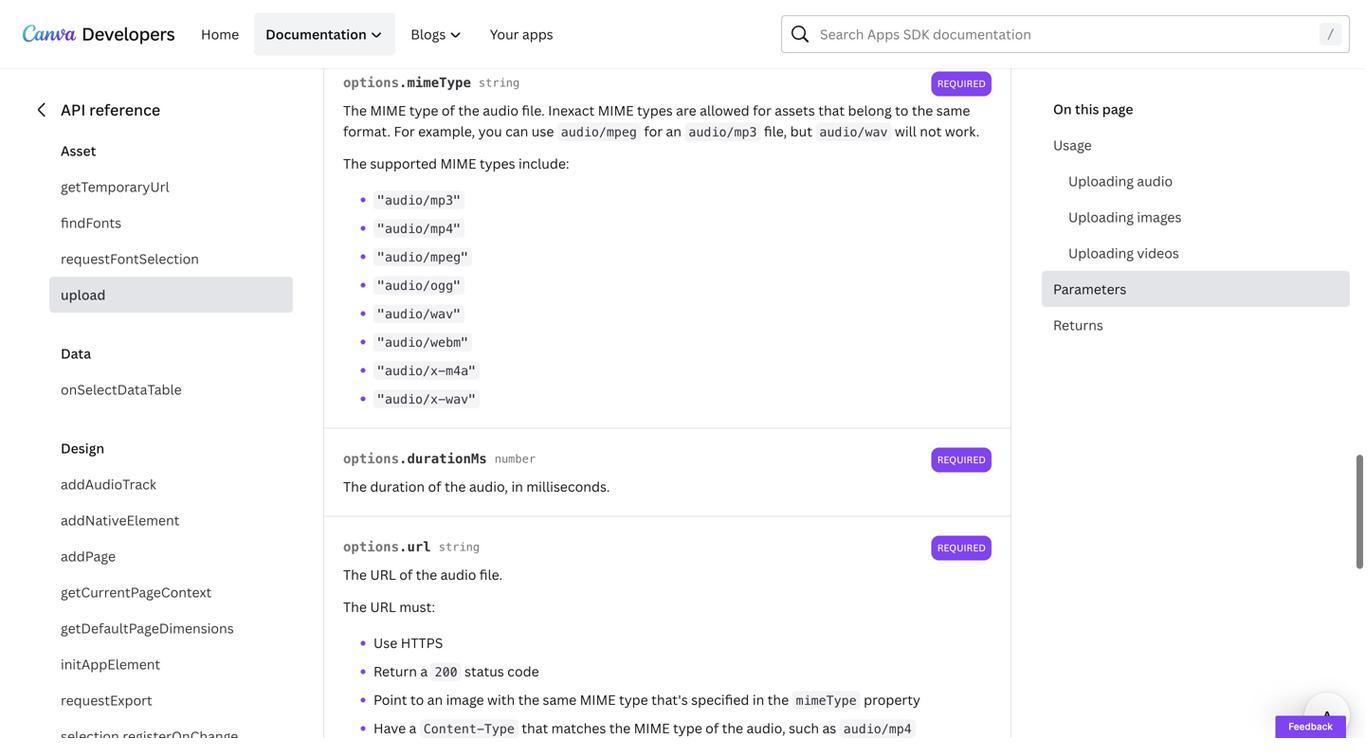 Task type: locate. For each thing, give the bounding box(es) containing it.
0 vertical spatial a
[[420, 663, 428, 681]]

0 vertical spatial that
[[492, 13, 518, 31]]

2 . from the top
[[399, 451, 407, 467]]

0 vertical spatial to
[[895, 102, 909, 120]]

1 vertical spatial url
[[370, 598, 396, 616]]

same up matches
[[543, 691, 577, 709]]

5 the from the top
[[343, 598, 367, 616]]

the up you
[[458, 102, 480, 120]]

onselectdatatable link
[[49, 372, 293, 408]]

1 vertical spatial uploading
[[1069, 208, 1134, 226]]

return a 200 status code
[[374, 663, 539, 681]]

for up audio/mpeg for an audio/mp3 file, but audio/wav will not work.
[[753, 102, 772, 120]]

file. inside the mime type of the audio file. inexact mime types are allowed for assets that belong to the same format. for example, you can use
[[522, 102, 545, 120]]

onselectdatatable
[[61, 381, 182, 399]]

matches
[[551, 720, 606, 738]]

1 options from the top
[[343, 75, 399, 91]]

200
[[435, 665, 458, 680]]

uploading videos
[[1069, 244, 1179, 262]]

type for the
[[619, 691, 648, 709]]

the inside the mime type of the audio file. inexact mime types are allowed for assets that belong to the same format. for example, you can use
[[343, 102, 367, 120]]

1 horizontal spatial a
[[420, 663, 428, 681]]

string inside options . mimetype string
[[479, 76, 520, 90]]

url for must:
[[370, 598, 396, 616]]

"audio/wav"
[[377, 307, 461, 322]]

0 horizontal spatial audio
[[440, 566, 476, 584]]

1 vertical spatial mimetype
[[796, 694, 857, 708]]

in
[[576, 13, 588, 31], [511, 478, 523, 496], [753, 691, 764, 709]]

uploading for uploading audio
[[1069, 172, 1134, 190]]

an for for
[[666, 122, 682, 140]]

2 vertical spatial options
[[343, 540, 399, 555]]

type
[[409, 102, 438, 120], [619, 691, 648, 709], [673, 720, 702, 738]]

uploading
[[1069, 172, 1134, 190], [1069, 208, 1134, 226], [1069, 244, 1134, 262]]

mimetype down the blogs dropdown button
[[407, 75, 471, 91]]

the supported mime types include:
[[343, 155, 569, 173]]

the up the url must: at the bottom
[[343, 566, 367, 584]]

page
[[1102, 100, 1133, 118]]

2 horizontal spatial type
[[673, 720, 702, 738]]

2 "audio/x- from the top
[[377, 392, 446, 407]]

1 url from the top
[[370, 566, 396, 584]]

2 the from the top
[[343, 155, 367, 173]]

0 vertical spatial .
[[399, 75, 407, 91]]

1 horizontal spatial file.
[[522, 102, 545, 120]]

1 vertical spatial string
[[439, 541, 480, 554]]

"audio/x- down "audio/webm"
[[377, 364, 446, 378]]

same up work.
[[937, 102, 970, 120]]

0 vertical spatial required
[[937, 77, 986, 90]]

type up for
[[409, 102, 438, 120]]

audio up 'images'
[[1137, 172, 1173, 190]]

that up audio/wav
[[818, 102, 845, 120]]

0 horizontal spatial type
[[409, 102, 438, 120]]

1 vertical spatial file.
[[480, 566, 503, 584]]

options up format.
[[343, 75, 399, 91]]

0 vertical spatial types
[[637, 102, 673, 120]]

your
[[490, 25, 519, 43]]

url up the url must: at the bottom
[[370, 566, 396, 584]]

0 vertical spatial uploading
[[1069, 172, 1134, 190]]

1 vertical spatial "audio/x-
[[377, 392, 446, 407]]

0 vertical spatial url
[[370, 566, 396, 584]]

gettemporaryurl
[[61, 178, 169, 196]]

1 horizontal spatial that
[[522, 720, 548, 738]]

content-
[[424, 722, 484, 737]]

uploading up parameters
[[1069, 244, 1134, 262]]

that
[[492, 13, 518, 31], [818, 102, 845, 120], [522, 720, 548, 738]]

mime up matches
[[580, 691, 616, 709]]

blogs
[[411, 25, 446, 43]]

1 vertical spatial options
[[343, 451, 399, 467]]

that inside the mime type of the audio file. inexact mime types are allowed for assets that belong to the same format. for example, you can use
[[818, 102, 845, 120]]

1 horizontal spatial audio
[[483, 102, 519, 120]]

0 vertical spatial string
[[479, 76, 520, 90]]

1 horizontal spatial same
[[937, 102, 970, 120]]

to inside the mime type of the audio file. inexact mime types are allowed for assets that belong to the same format. for example, you can use
[[895, 102, 909, 120]]

1 . from the top
[[399, 75, 407, 91]]

the up format.
[[343, 102, 367, 120]]

audio
[[483, 102, 519, 120], [1137, 172, 1173, 190], [440, 566, 476, 584]]

0 horizontal spatial audio,
[[469, 478, 508, 496]]

string up you
[[479, 76, 520, 90]]

3 uploading from the top
[[1069, 244, 1134, 262]]

have
[[374, 720, 406, 738]]

0 horizontal spatial to
[[410, 691, 424, 709]]

same
[[937, 102, 970, 120], [543, 691, 577, 709]]

the for the url of the audio file.
[[343, 566, 367, 584]]

string inside options . url string
[[439, 541, 480, 554]]

1 vertical spatial required
[[937, 454, 986, 467]]

1 vertical spatial audio
[[1137, 172, 1173, 190]]

types left the are
[[637, 102, 673, 120]]

options left url
[[343, 540, 399, 555]]

2 vertical spatial .
[[399, 540, 407, 555]]

audio/mpeg
[[561, 125, 637, 139]]

the left must:
[[343, 598, 367, 616]]

0 vertical spatial mimetype
[[407, 75, 471, 91]]

0 vertical spatial for
[[753, 102, 772, 120]]

mime down point to an image with the same mime type that's specified in the mimetype property
[[634, 720, 670, 738]]

2 vertical spatial audio
[[440, 566, 476, 584]]

addaudiotrack link
[[49, 466, 293, 503]]

you
[[478, 122, 502, 140]]

uploading images
[[1069, 208, 1182, 226]]

types down you
[[480, 155, 515, 173]]

0 vertical spatial an
[[666, 122, 682, 140]]

1 vertical spatial that
[[818, 102, 845, 120]]

0 vertical spatial options
[[343, 75, 399, 91]]

the down durationms on the left bottom
[[445, 478, 466, 496]]

audio, left such
[[747, 720, 786, 738]]

0 horizontal spatial same
[[543, 691, 577, 709]]

2 horizontal spatial in
[[753, 691, 764, 709]]

. up duration
[[399, 451, 407, 467]]

0 horizontal spatial types
[[480, 155, 515, 173]]

m4a"
[[446, 364, 476, 378]]

reference
[[89, 100, 160, 120]]

the down url
[[416, 566, 437, 584]]

for right the audio/mpeg at the top of the page
[[644, 122, 663, 140]]

audio inside the mime type of the audio file. inexact mime types are allowed for assets that belong to the same format. for example, you can use
[[483, 102, 519, 120]]

the down format.
[[343, 155, 367, 173]]

not
[[920, 122, 942, 140]]

getcurrentpagecontext link
[[49, 575, 293, 611]]

type down that's
[[673, 720, 702, 738]]

2 url from the top
[[370, 598, 396, 616]]

1 vertical spatial same
[[543, 691, 577, 709]]

to up the will
[[895, 102, 909, 120]]

0 vertical spatial file.
[[522, 102, 545, 120]]

2 vertical spatial in
[[753, 691, 764, 709]]

inexact
[[548, 102, 595, 120]]

upload
[[61, 286, 106, 304]]

1 vertical spatial for
[[644, 122, 663, 140]]

1 horizontal spatial types
[[637, 102, 673, 120]]

1 horizontal spatial in
[[576, 13, 588, 31]]

audio/mpeg for an audio/mp3 file, but audio/wav will not work.
[[561, 122, 980, 140]]

audio/wav
[[820, 125, 888, 139]]

"audio/x- for wav"
[[377, 392, 446, 407]]

2 vertical spatial required
[[937, 542, 986, 555]]

audio down options . url string
[[440, 566, 476, 584]]

a left 200
[[420, 663, 428, 681]]

type inside the mime type of the audio file. inexact mime types are allowed for assets that belong to the same format. for example, you can use
[[409, 102, 438, 120]]

can
[[505, 122, 528, 140]]

code
[[507, 663, 539, 681]]

in right appears
[[576, 13, 588, 31]]

of up 'example,'
[[442, 102, 455, 120]]

of
[[442, 102, 455, 120], [428, 478, 441, 496], [399, 566, 413, 584], [706, 720, 719, 738]]

usage link
[[1042, 127, 1350, 163]]

uploading audio link
[[1057, 163, 1350, 199]]

0 vertical spatial audio
[[483, 102, 519, 120]]

a human readable title that appears in the canva editor.
[[343, 13, 700, 31]]

1 vertical spatial in
[[511, 478, 523, 496]]

2 horizontal spatial that
[[818, 102, 845, 120]]

1 horizontal spatial mimetype
[[796, 694, 857, 708]]

0 horizontal spatial for
[[644, 122, 663, 140]]

file. down options . url string
[[480, 566, 503, 584]]

1 vertical spatial a
[[409, 720, 417, 738]]

the mime type of the audio file. inexact mime types are allowed for assets that belong to the same format. for example, you can use
[[343, 102, 970, 140]]

audio, down number
[[469, 478, 508, 496]]

the for the duration of the audio, in milliseconds.
[[343, 478, 367, 496]]

in down number
[[511, 478, 523, 496]]

0 vertical spatial same
[[937, 102, 970, 120]]

addpage
[[61, 548, 116, 566]]

2 vertical spatial uploading
[[1069, 244, 1134, 262]]

but
[[790, 122, 813, 140]]

initappelement
[[61, 656, 160, 674]]

mimetype
[[407, 75, 471, 91], [796, 694, 857, 708]]

0 horizontal spatial in
[[511, 478, 523, 496]]

0 vertical spatial in
[[576, 13, 588, 31]]

human
[[355, 13, 400, 31]]

file. up use
[[522, 102, 545, 120]]

editor.
[[659, 13, 700, 31]]

"audio/x-
[[377, 364, 446, 378], [377, 392, 446, 407]]

a
[[343, 13, 352, 31]]

an down 200
[[427, 691, 443, 709]]

options for mime
[[343, 75, 399, 91]]

1 uploading from the top
[[1069, 172, 1134, 190]]

1 "audio/x- from the top
[[377, 364, 446, 378]]

"audio/x- down "audio/x-m4a" at the left
[[377, 392, 446, 407]]

3 . from the top
[[399, 540, 407, 555]]

2 vertical spatial that
[[522, 720, 548, 738]]

required for the mime type of the audio file. inexact mime types are allowed for assets that belong to the same format. for example, you can use
[[937, 77, 986, 90]]

url left must:
[[370, 598, 396, 616]]

0 vertical spatial "audio/x-
[[377, 364, 446, 378]]

2 uploading from the top
[[1069, 208, 1134, 226]]

uploading up uploading images
[[1069, 172, 1134, 190]]

requestexport
[[61, 692, 152, 710]]

1 vertical spatial type
[[619, 691, 648, 709]]

to right "point"
[[410, 691, 424, 709]]

a right have
[[409, 720, 417, 738]]

0 vertical spatial type
[[409, 102, 438, 120]]

"audio/webm"
[[377, 335, 468, 350]]

1 horizontal spatial to
[[895, 102, 909, 120]]

1 vertical spatial an
[[427, 691, 443, 709]]

0 horizontal spatial a
[[409, 720, 417, 738]]

1 the from the top
[[343, 102, 367, 120]]

3 required from the top
[[937, 542, 986, 555]]

in right specified
[[753, 691, 764, 709]]

3 options from the top
[[343, 540, 399, 555]]

string right url
[[439, 541, 480, 554]]

the right 'with'
[[518, 691, 540, 709]]

. up the url of the audio file.
[[399, 540, 407, 555]]

string for audio
[[439, 541, 480, 554]]

0 horizontal spatial mimetype
[[407, 75, 471, 91]]

2 vertical spatial type
[[673, 720, 702, 738]]

required
[[937, 77, 986, 90], [937, 454, 986, 467], [937, 542, 986, 555]]

uploading down uploading audio
[[1069, 208, 1134, 226]]

"audio/mp4"
[[377, 221, 461, 236]]

images
[[1137, 208, 1182, 226]]

that right "title"
[[492, 13, 518, 31]]

the url must:
[[343, 598, 435, 616]]

types
[[637, 102, 673, 120], [480, 155, 515, 173]]

the left canva
[[591, 13, 612, 31]]

. up for
[[399, 75, 407, 91]]

3 the from the top
[[343, 478, 367, 496]]

1 horizontal spatial type
[[619, 691, 648, 709]]

are
[[676, 102, 697, 120]]

1 required from the top
[[937, 77, 986, 90]]

required for the url of the audio file.
[[937, 542, 986, 555]]

type up have a content-type that matches the mime type of the audio, such as audio/mp4
[[619, 691, 648, 709]]

an down the are
[[666, 122, 682, 140]]

addaudiotrack
[[61, 475, 156, 494]]

4 the from the top
[[343, 566, 367, 584]]

0 horizontal spatial an
[[427, 691, 443, 709]]

1 vertical spatial types
[[480, 155, 515, 173]]

the left duration
[[343, 478, 367, 496]]

1 horizontal spatial an
[[666, 122, 682, 140]]

asset
[[61, 142, 96, 160]]

1 horizontal spatial for
[[753, 102, 772, 120]]

the for the mime type of the audio file. inexact mime types are allowed for assets that belong to the same format. for example, you can use
[[343, 102, 367, 120]]

findfonts
[[61, 214, 121, 232]]

mimetype up as
[[796, 694, 857, 708]]

that right type
[[522, 720, 548, 738]]

on
[[1053, 100, 1072, 118]]

the
[[343, 102, 367, 120], [343, 155, 367, 173], [343, 478, 367, 496], [343, 566, 367, 584], [343, 598, 367, 616]]

url
[[407, 540, 431, 555]]

1 horizontal spatial audio,
[[747, 720, 786, 738]]

0 horizontal spatial that
[[492, 13, 518, 31]]

on this page heading
[[1042, 99, 1350, 119]]

1 vertical spatial .
[[399, 451, 407, 467]]

the up not
[[912, 102, 933, 120]]

audio up you
[[483, 102, 519, 120]]

0 horizontal spatial file.
[[480, 566, 503, 584]]

that for canva
[[492, 13, 518, 31]]

options up duration
[[343, 451, 399, 467]]

use
[[532, 122, 554, 140]]

"audio/mpeg"
[[377, 250, 468, 265]]



Task type: vqa. For each thing, say whether or not it's contained in the screenshot.
URL's the options
yes



Task type: describe. For each thing, give the bounding box(es) containing it.
. for of
[[399, 540, 407, 555]]

audio/mp3
[[689, 125, 757, 139]]

audio/mp4
[[844, 722, 912, 737]]

with
[[487, 691, 515, 709]]

have a content-type that matches the mime type of the audio, such as audio/mp4
[[374, 720, 912, 738]]

milliseconds.
[[526, 478, 610, 496]]

readable
[[403, 13, 459, 31]]

canva developers logo image
[[23, 24, 174, 44]]

1 vertical spatial audio,
[[747, 720, 786, 738]]

of down specified
[[706, 720, 719, 738]]

1 vertical spatial to
[[410, 691, 424, 709]]

requestfontselection link
[[49, 241, 293, 277]]

returns
[[1053, 316, 1104, 334]]

returns link
[[1042, 307, 1350, 343]]

point to an image with the same mime type that's specified in the mimetype property
[[374, 691, 921, 709]]

title
[[462, 13, 488, 31]]

Search Apps SDK documentation text field
[[781, 15, 1350, 53]]

point
[[374, 691, 407, 709]]

the down specified
[[722, 720, 743, 738]]

type for matches
[[673, 720, 702, 738]]

property
[[864, 691, 921, 709]]

your apps
[[490, 25, 553, 43]]

of inside the mime type of the audio file. inexact mime types are allowed for assets that belong to the same format. for example, you can use
[[442, 102, 455, 120]]

getdefaultpagedimensions link
[[49, 611, 293, 647]]

upload link
[[49, 277, 293, 313]]

. for type
[[399, 75, 407, 91]]

types inside the mime type of the audio file. inexact mime types are allowed for assets that belong to the same format. for example, you can use
[[637, 102, 673, 120]]

/
[[1327, 26, 1335, 42]]

this
[[1075, 100, 1099, 118]]

the for the supported mime types include:
[[343, 155, 367, 173]]

canva
[[616, 13, 655, 31]]

apps
[[522, 25, 553, 43]]

usage
[[1053, 136, 1092, 154]]

work.
[[945, 122, 980, 140]]

mimetype inside point to an image with the same mime type that's specified in the mimetype property
[[796, 694, 857, 708]]

that's
[[652, 691, 688, 709]]

videos
[[1137, 244, 1179, 262]]

include:
[[519, 155, 569, 173]]

2 options from the top
[[343, 451, 399, 467]]

example,
[[418, 122, 475, 140]]

options . durationms number
[[343, 451, 536, 467]]

options for url
[[343, 540, 399, 555]]

mime up for
[[370, 102, 406, 120]]

https
[[401, 634, 443, 652]]

as
[[823, 720, 837, 738]]

getcurrentpagecontext
[[61, 584, 212, 602]]

string for the
[[479, 76, 520, 90]]

of down options . url string
[[399, 566, 413, 584]]

api
[[61, 100, 86, 120]]

2 required from the top
[[937, 454, 986, 467]]

a for return
[[420, 663, 428, 681]]

"audio/mp3"
[[377, 193, 461, 208]]

on this page
[[1053, 100, 1133, 118]]

use https
[[374, 634, 443, 652]]

initappelement link
[[49, 647, 293, 683]]

findfonts link
[[49, 205, 293, 241]]

will
[[895, 122, 917, 140]]

an for to
[[427, 691, 443, 709]]

home link
[[190, 13, 250, 55]]

url for of
[[370, 566, 396, 584]]

allowed
[[700, 102, 750, 120]]

0 vertical spatial audio,
[[469, 478, 508, 496]]

durationms
[[407, 451, 487, 467]]

wav"
[[446, 392, 476, 407]]

return
[[374, 663, 417, 681]]

the down point to an image with the same mime type that's specified in the mimetype property
[[609, 720, 631, 738]]

requestexport link
[[49, 683, 293, 719]]

requestfontselection
[[61, 250, 199, 268]]

2 horizontal spatial audio
[[1137, 172, 1173, 190]]

blogs button
[[399, 13, 475, 55]]

same inside the mime type of the audio file. inexact mime types are allowed for assets that belong to the same format. for example, you can use
[[937, 102, 970, 120]]

options . url string
[[343, 540, 480, 555]]

api reference
[[61, 100, 160, 120]]

uploading audio
[[1069, 172, 1173, 190]]

uploading for uploading images
[[1069, 208, 1134, 226]]

home
[[201, 25, 239, 43]]

addnativeelement link
[[49, 503, 293, 539]]

data
[[61, 345, 91, 363]]

the for the url must:
[[343, 598, 367, 616]]

uploading images link
[[1057, 199, 1350, 235]]

uploading videos link
[[1057, 235, 1350, 271]]

mime up the audio/mpeg at the top of the page
[[598, 102, 634, 120]]

type
[[484, 722, 515, 737]]

image
[[446, 691, 484, 709]]

"audio/x- for m4a"
[[377, 364, 446, 378]]

duration
[[370, 478, 425, 496]]

format.
[[343, 122, 391, 140]]

options . mimetype string
[[343, 75, 520, 91]]

that for type
[[522, 720, 548, 738]]

your apps link
[[479, 13, 565, 55]]

belong
[[848, 102, 892, 120]]

the url of the audio file.
[[343, 566, 503, 584]]

use
[[374, 634, 398, 652]]

uploading for uploading videos
[[1069, 244, 1134, 262]]

number
[[495, 453, 536, 466]]

parameters link
[[1042, 271, 1350, 307]]

a for have
[[409, 720, 417, 738]]

the up such
[[768, 691, 789, 709]]

status
[[465, 663, 504, 681]]

file,
[[764, 122, 787, 140]]

the duration of the audio, in milliseconds.
[[343, 478, 610, 496]]

documentation button
[[254, 13, 395, 55]]

specified
[[691, 691, 749, 709]]

must:
[[399, 598, 435, 616]]

appears
[[521, 13, 573, 31]]

for inside the mime type of the audio file. inexact mime types are allowed for assets that belong to the same format. for example, you can use
[[753, 102, 772, 120]]

such
[[789, 720, 819, 738]]

"audio/x-m4a"
[[377, 364, 476, 378]]

mime down 'example,'
[[440, 155, 476, 173]]

parameters
[[1053, 280, 1127, 298]]

of down options . durationms number
[[428, 478, 441, 496]]



